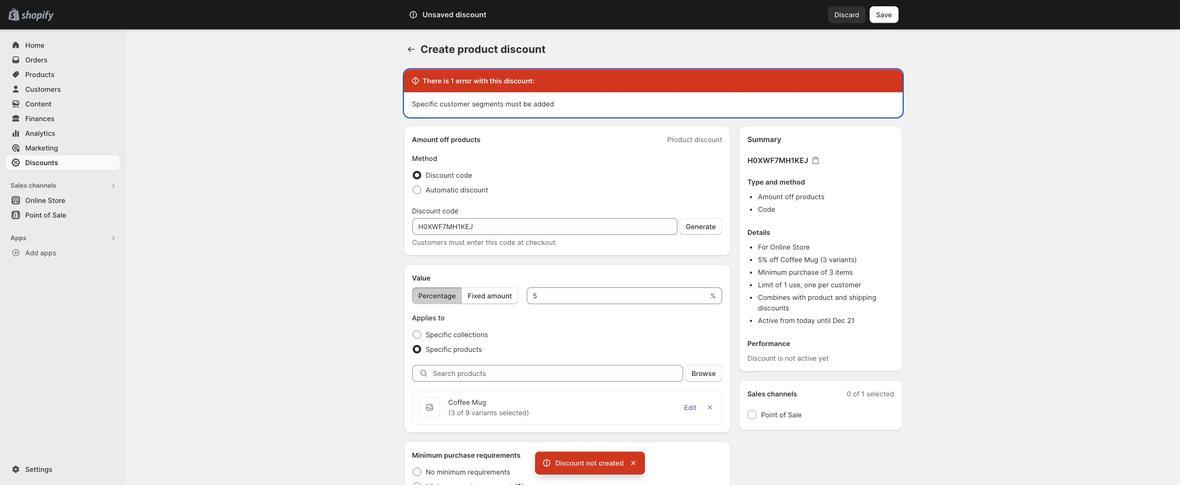 Task type: vqa. For each thing, say whether or not it's contained in the screenshot.
Online Store button
yes



Task type: locate. For each thing, give the bounding box(es) containing it.
channels up online store
[[29, 182, 56, 190]]

discount right product
[[695, 136, 722, 144]]

sale inside point of sale link
[[52, 211, 66, 220]]

(3 left variants)
[[821, 256, 827, 264]]

discount right unsaved in the left of the page
[[456, 10, 487, 19]]

1 vertical spatial (3
[[448, 409, 455, 418]]

sales down discount is not active yet
[[748, 390, 766, 399]]

of
[[44, 211, 50, 220], [821, 268, 828, 277], [776, 281, 782, 289], [853, 390, 860, 399], [457, 409, 464, 418], [780, 411, 786, 420]]

0 horizontal spatial 1
[[451, 77, 454, 85]]

(3
[[821, 256, 827, 264], [448, 409, 455, 418]]

0 horizontal spatial mug
[[472, 399, 486, 407]]

off inside amount off products code
[[785, 193, 794, 201]]

0 vertical spatial product
[[458, 43, 498, 56]]

use,
[[789, 281, 803, 289]]

1 horizontal spatial channels
[[767, 390, 797, 399]]

and left shipping
[[835, 294, 847, 302]]

coffee up the use,
[[781, 256, 803, 264]]

and right the type
[[766, 178, 778, 187]]

fixed
[[468, 292, 486, 301]]

sales channels button
[[6, 179, 120, 193]]

apps
[[40, 249, 56, 257]]

1 vertical spatial requirements
[[468, 469, 510, 477]]

1 left error
[[451, 77, 454, 85]]

1 vertical spatial customer
[[831, 281, 861, 289]]

add
[[25, 249, 38, 257]]

1 horizontal spatial coffee
[[781, 256, 803, 264]]

0 vertical spatial point of sale
[[25, 211, 66, 220]]

amount
[[412, 136, 438, 144], [758, 193, 783, 201]]

apps
[[11, 234, 26, 242]]

variants
[[472, 409, 497, 418]]

0 vertical spatial is
[[444, 77, 449, 85]]

yet
[[819, 355, 829, 363]]

shipping
[[849, 294, 877, 302]]

requirements down minimum purchase requirements
[[468, 469, 510, 477]]

point inside point of sale link
[[25, 211, 42, 220]]

customers down products
[[25, 85, 61, 94]]

1 horizontal spatial is
[[778, 355, 783, 363]]

0 vertical spatial store
[[48, 196, 65, 205]]

0 vertical spatial requirements
[[477, 452, 521, 460]]

mug up one
[[804, 256, 819, 264]]

1 vertical spatial product
[[808, 294, 833, 302]]

1 vertical spatial amount
[[758, 193, 783, 201]]

1 for 0
[[862, 390, 865, 399]]

is for discount
[[778, 355, 783, 363]]

amount off products code
[[758, 193, 825, 214]]

1 vertical spatial online
[[770, 243, 791, 252]]

0 horizontal spatial (3
[[448, 409, 455, 418]]

off down method
[[785, 193, 794, 201]]

of inside coffee mug (3 of 9 variants selected)
[[457, 409, 464, 418]]

active
[[758, 317, 778, 325]]

generate
[[686, 223, 716, 231]]

1 vertical spatial and
[[835, 294, 847, 302]]

0 vertical spatial online
[[25, 196, 46, 205]]

5%
[[758, 256, 768, 264]]

point of sale button
[[0, 208, 126, 223]]

0 vertical spatial sale
[[52, 211, 66, 220]]

point of sale inside point of sale link
[[25, 211, 66, 220]]

0 vertical spatial channels
[[29, 182, 56, 190]]

products down specific customer segments must be added
[[451, 136, 481, 144]]

store up point of sale 'button'
[[48, 196, 65, 205]]

products down method
[[796, 193, 825, 201]]

discount right automatic
[[461, 186, 488, 194]]

0 vertical spatial with
[[474, 77, 488, 85]]

0 horizontal spatial off
[[440, 136, 449, 144]]

1 vertical spatial customers
[[412, 239, 447, 247]]

0 horizontal spatial point
[[25, 211, 42, 220]]

Search products text field
[[433, 366, 683, 382]]

0 vertical spatial amount
[[412, 136, 438, 144]]

1 horizontal spatial must
[[506, 100, 522, 108]]

sales channels up online store
[[11, 182, 56, 190]]

1 horizontal spatial (3
[[821, 256, 827, 264]]

0 horizontal spatial coffee
[[448, 399, 470, 407]]

0 horizontal spatial customers
[[25, 85, 61, 94]]

sales inside 'button'
[[11, 182, 27, 190]]

1 horizontal spatial and
[[835, 294, 847, 302]]

0 horizontal spatial minimum
[[412, 452, 442, 460]]

0 horizontal spatial is
[[444, 77, 449, 85]]

product down per
[[808, 294, 833, 302]]

online up point of sale 'button'
[[25, 196, 46, 205]]

product inside for online store 5% off coffee mug (3 variants) minimum purchase of 3 items limit of 1 use, one per customer combines with product and shipping discounts active from today until dec 21
[[808, 294, 833, 302]]

this right enter
[[486, 239, 498, 247]]

2 horizontal spatial off
[[785, 193, 794, 201]]

1 vertical spatial store
[[793, 243, 810, 252]]

0 vertical spatial (3
[[821, 256, 827, 264]]

1 horizontal spatial sales channels
[[748, 390, 797, 399]]

is down performance
[[778, 355, 783, 363]]

0 horizontal spatial amount
[[412, 136, 438, 144]]

type and method
[[748, 178, 805, 187]]

marketing link
[[6, 141, 120, 156]]

purchase up the "minimum"
[[444, 452, 475, 460]]

0 horizontal spatial customer
[[440, 100, 470, 108]]

1 right 0
[[862, 390, 865, 399]]

purchase
[[789, 268, 819, 277], [444, 452, 475, 460]]

discount code up automatic
[[426, 171, 472, 180]]

not left active
[[785, 355, 796, 363]]

this left discount:
[[490, 77, 502, 85]]

discount code down automatic
[[412, 207, 459, 215]]

discount for unsaved discount
[[456, 10, 487, 19]]

0 vertical spatial customers
[[25, 85, 61, 94]]

method
[[412, 154, 437, 163]]

customers for customers must enter this code at checkout.
[[412, 239, 447, 247]]

sales channels
[[11, 182, 56, 190], [748, 390, 797, 399]]

1 horizontal spatial customer
[[831, 281, 861, 289]]

off right 5%
[[770, 256, 779, 264]]

product discount
[[667, 136, 722, 144]]

customer down items
[[831, 281, 861, 289]]

requirements
[[477, 452, 521, 460], [468, 469, 510, 477]]

be
[[524, 100, 532, 108]]

1 horizontal spatial with
[[792, 294, 806, 302]]

1 vertical spatial sale
[[788, 411, 802, 420]]

amount for amount off products code
[[758, 193, 783, 201]]

analytics
[[25, 129, 55, 138]]

edit
[[684, 404, 697, 412]]

0 vertical spatial purchase
[[789, 268, 819, 277]]

store right 'for' on the right bottom of the page
[[793, 243, 810, 252]]

percentage button
[[412, 288, 462, 305]]

customer down error
[[440, 100, 470, 108]]

off for amount off products
[[440, 136, 449, 144]]

online inside for online store 5% off coffee mug (3 variants) minimum purchase of 3 items limit of 1 use, one per customer combines with product and shipping discounts active from today until dec 21
[[770, 243, 791, 252]]

0 horizontal spatial not
[[586, 460, 597, 468]]

specific collections
[[426, 331, 488, 339]]

save
[[876, 11, 892, 19]]

minimum
[[758, 268, 787, 277], [412, 452, 442, 460]]

2 vertical spatial products
[[454, 346, 482, 354]]

1 vertical spatial off
[[785, 193, 794, 201]]

must left enter
[[449, 239, 465, 247]]

of inside point of sale link
[[44, 211, 50, 220]]

channels down discount is not active yet
[[767, 390, 797, 399]]

products down the collections
[[454, 346, 482, 354]]

0 horizontal spatial channels
[[29, 182, 56, 190]]

per
[[818, 281, 829, 289]]

home
[[25, 41, 44, 49]]

minimum inside for online store 5% off coffee mug (3 variants) minimum purchase of 3 items limit of 1 use, one per customer combines with product and shipping discounts active from today until dec 21
[[758, 268, 787, 277]]

discount
[[456, 10, 487, 19], [501, 43, 546, 56], [695, 136, 722, 144], [461, 186, 488, 194]]

1 vertical spatial point of sale
[[761, 411, 802, 420]]

0 vertical spatial 1
[[451, 77, 454, 85]]

customer
[[440, 100, 470, 108], [831, 281, 861, 289]]

customers link
[[6, 82, 120, 97]]

mug up "variants"
[[472, 399, 486, 407]]

is right there
[[444, 77, 449, 85]]

1 horizontal spatial mug
[[804, 256, 819, 264]]

1 vertical spatial this
[[486, 239, 498, 247]]

automatic discount
[[426, 186, 488, 194]]

specific down the to
[[426, 331, 452, 339]]

fixed amount
[[468, 292, 512, 301]]

0 vertical spatial minimum
[[758, 268, 787, 277]]

0 horizontal spatial purchase
[[444, 452, 475, 460]]

this
[[490, 77, 502, 85], [486, 239, 498, 247]]

1 vertical spatial point
[[761, 411, 778, 420]]

summary
[[748, 135, 782, 144]]

off up automatic
[[440, 136, 449, 144]]

apps button
[[6, 231, 120, 246]]

1 horizontal spatial customers
[[412, 239, 447, 247]]

off inside for online store 5% off coffee mug (3 variants) minimum purchase of 3 items limit of 1 use, one per customer combines with product and shipping discounts active from today until dec 21
[[770, 256, 779, 264]]

and
[[766, 178, 778, 187], [835, 294, 847, 302]]

amount inside amount off products code
[[758, 193, 783, 201]]

1 vertical spatial with
[[792, 294, 806, 302]]

2 vertical spatial code
[[500, 239, 516, 247]]

performance
[[748, 340, 791, 348]]

off for amount off products code
[[785, 193, 794, 201]]

requirements up no minimum requirements
[[477, 452, 521, 460]]

product
[[458, 43, 498, 56], [808, 294, 833, 302]]

finances
[[25, 115, 55, 123]]

specific down the specific collections
[[426, 346, 452, 354]]

not left the created
[[586, 460, 597, 468]]

off
[[440, 136, 449, 144], [785, 193, 794, 201], [770, 256, 779, 264]]

error
[[456, 77, 472, 85]]

(3 inside for online store 5% off coffee mug (3 variants) minimum purchase of 3 items limit of 1 use, one per customer combines with product and shipping discounts active from today until dec 21
[[821, 256, 827, 264]]

1 vertical spatial coffee
[[448, 399, 470, 407]]

for online store 5% off coffee mug (3 variants) minimum purchase of 3 items limit of 1 use, one per customer combines with product and shipping discounts active from today until dec 21
[[758, 243, 877, 325]]

code down automatic discount
[[443, 207, 459, 215]]

specific for specific products
[[426, 346, 452, 354]]

1 vertical spatial specific
[[426, 331, 452, 339]]

coffee mug (3 of 9 variants selected)
[[448, 399, 529, 418]]

must
[[506, 100, 522, 108], [449, 239, 465, 247]]

1 horizontal spatial purchase
[[789, 268, 819, 277]]

1 left the use,
[[784, 281, 787, 289]]

discard button
[[828, 6, 866, 23]]

1 vertical spatial sales
[[748, 390, 766, 399]]

search button
[[438, 6, 743, 23]]

1 horizontal spatial store
[[793, 243, 810, 252]]

customers up value
[[412, 239, 447, 247]]

1 vertical spatial is
[[778, 355, 783, 363]]

0 vertical spatial off
[[440, 136, 449, 144]]

home link
[[6, 38, 120, 53]]

1 vertical spatial mug
[[472, 399, 486, 407]]

with down the use,
[[792, 294, 806, 302]]

checkout.
[[526, 239, 557, 247]]

1 vertical spatial 1
[[784, 281, 787, 289]]

amount up code
[[758, 193, 783, 201]]

minimum purchase requirements
[[412, 452, 521, 460]]

minimum up no on the bottom left of the page
[[412, 452, 442, 460]]

21
[[848, 317, 855, 325]]

0 horizontal spatial sales channels
[[11, 182, 56, 190]]

discount up discount:
[[501, 43, 546, 56]]

1
[[451, 77, 454, 85], [784, 281, 787, 289], [862, 390, 865, 399]]

purchase up one
[[789, 268, 819, 277]]

not
[[785, 355, 796, 363], [586, 460, 597, 468]]

0 vertical spatial mug
[[804, 256, 819, 264]]

0 horizontal spatial and
[[766, 178, 778, 187]]

generate button
[[680, 219, 722, 235]]

code left at
[[500, 239, 516, 247]]

is
[[444, 77, 449, 85], [778, 355, 783, 363]]

specific down there
[[412, 100, 438, 108]]

minimum up limit
[[758, 268, 787, 277]]

1 horizontal spatial product
[[808, 294, 833, 302]]

sales
[[11, 182, 27, 190], [748, 390, 766, 399]]

(3 left 9
[[448, 409, 455, 418]]

from
[[780, 317, 795, 325]]

0 vertical spatial and
[[766, 178, 778, 187]]

0 vertical spatial specific
[[412, 100, 438, 108]]

sales channels down discount is not active yet
[[748, 390, 797, 399]]

online right 'for' on the right bottom of the page
[[770, 243, 791, 252]]

0 vertical spatial products
[[451, 136, 481, 144]]

code
[[456, 171, 472, 180], [443, 207, 459, 215], [500, 239, 516, 247]]

1 vertical spatial products
[[796, 193, 825, 201]]

1 vertical spatial minimum
[[412, 452, 442, 460]]

sales up online store
[[11, 182, 27, 190]]

settings link
[[6, 463, 120, 478]]

coffee inside coffee mug (3 of 9 variants selected)
[[448, 399, 470, 407]]

Discount code text field
[[412, 219, 678, 235]]

2 vertical spatial specific
[[426, 346, 452, 354]]

products inside amount off products code
[[796, 193, 825, 201]]

1 horizontal spatial amount
[[758, 193, 783, 201]]

0 vertical spatial sales
[[11, 182, 27, 190]]

product up there is 1 error with this discount: at the left of page
[[458, 43, 498, 56]]

0 vertical spatial sales channels
[[11, 182, 56, 190]]

code up automatic discount
[[456, 171, 472, 180]]

0 horizontal spatial point of sale
[[25, 211, 66, 220]]

shopify image
[[21, 11, 54, 21]]

with right error
[[474, 77, 488, 85]]

type
[[748, 178, 764, 187]]

coffee up 9
[[448, 399, 470, 407]]

1 horizontal spatial sales
[[748, 390, 766, 399]]

0 vertical spatial coffee
[[781, 256, 803, 264]]

0 of 1 selected
[[847, 390, 894, 399]]

must left be
[[506, 100, 522, 108]]

channels inside 'button'
[[29, 182, 56, 190]]

amount up method
[[412, 136, 438, 144]]

active
[[798, 355, 817, 363]]

0 vertical spatial discount code
[[426, 171, 472, 180]]

0 horizontal spatial with
[[474, 77, 488, 85]]

method
[[780, 178, 805, 187]]

1 horizontal spatial off
[[770, 256, 779, 264]]

2 vertical spatial off
[[770, 256, 779, 264]]

specific for specific customer segments must be added
[[412, 100, 438, 108]]

there is 1 error with this discount:
[[423, 77, 535, 85]]

for
[[758, 243, 769, 252]]

customers
[[25, 85, 61, 94], [412, 239, 447, 247]]

0 horizontal spatial sale
[[52, 211, 66, 220]]

0 horizontal spatial online
[[25, 196, 46, 205]]

point
[[25, 211, 42, 220], [761, 411, 778, 420]]

code
[[758, 205, 775, 214]]

specific for specific collections
[[426, 331, 452, 339]]



Task type: describe. For each thing, give the bounding box(es) containing it.
discount left the created
[[556, 460, 585, 468]]

unsaved
[[423, 10, 454, 19]]

0 horizontal spatial product
[[458, 43, 498, 56]]

requirements for no minimum requirements
[[468, 469, 510, 477]]

0
[[847, 390, 851, 399]]

requirements for minimum purchase requirements
[[477, 452, 521, 460]]

products for amount off products
[[451, 136, 481, 144]]

at
[[518, 239, 524, 247]]

%
[[711, 292, 716, 301]]

to
[[438, 314, 445, 323]]

sales channels inside 'button'
[[11, 182, 56, 190]]

variants)
[[829, 256, 857, 264]]

h0xwf7mh1kej
[[748, 156, 808, 165]]

% text field
[[527, 288, 709, 305]]

finances link
[[6, 111, 120, 126]]

discount:
[[504, 77, 535, 85]]

orders link
[[6, 53, 120, 67]]

1 for there
[[451, 77, 454, 85]]

store inside for online store 5% off coffee mug (3 variants) minimum purchase of 3 items limit of 1 use, one per customer combines with product and shipping discounts active from today until dec 21
[[793, 243, 810, 252]]

specific products
[[426, 346, 482, 354]]

amount for amount off products
[[412, 136, 438, 144]]

value
[[412, 274, 431, 283]]

1 horizontal spatial point of sale
[[761, 411, 802, 420]]

limit
[[758, 281, 774, 289]]

1 horizontal spatial point
[[761, 411, 778, 420]]

browse button
[[686, 366, 722, 382]]

today
[[797, 317, 815, 325]]

(3 inside coffee mug (3 of 9 variants selected)
[[448, 409, 455, 418]]

discount down automatic
[[412, 207, 441, 215]]

applies to
[[412, 314, 445, 323]]

9
[[466, 409, 470, 418]]

1 vertical spatial sales channels
[[748, 390, 797, 399]]

purchase inside for online store 5% off coffee mug (3 variants) minimum purchase of 3 items limit of 1 use, one per customer combines with product and shipping discounts active from today until dec 21
[[789, 268, 819, 277]]

discounts link
[[6, 156, 120, 170]]

create
[[421, 43, 455, 56]]

added
[[534, 100, 554, 108]]

customers for customers
[[25, 85, 61, 94]]

enter
[[467, 239, 484, 247]]

online store button
[[0, 193, 126, 208]]

products for amount off products code
[[796, 193, 825, 201]]

edit button
[[678, 401, 703, 416]]

until
[[817, 317, 831, 325]]

with inside for online store 5% off coffee mug (3 variants) minimum purchase of 3 items limit of 1 use, one per customer combines with product and shipping discounts active from today until dec 21
[[792, 294, 806, 302]]

discount is not active yet
[[748, 355, 829, 363]]

unsaved discount
[[423, 10, 487, 19]]

analytics link
[[6, 126, 120, 141]]

0 vertical spatial this
[[490, 77, 502, 85]]

collections
[[454, 331, 488, 339]]

1 horizontal spatial sale
[[788, 411, 802, 420]]

marketing
[[25, 144, 58, 152]]

0 horizontal spatial must
[[449, 239, 465, 247]]

store inside button
[[48, 196, 65, 205]]

1 vertical spatial not
[[586, 460, 597, 468]]

0 vertical spatial customer
[[440, 100, 470, 108]]

0 vertical spatial must
[[506, 100, 522, 108]]

customer inside for online store 5% off coffee mug (3 variants) minimum purchase of 3 items limit of 1 use, one per customer combines with product and shipping discounts active from today until dec 21
[[831, 281, 861, 289]]

discount up automatic
[[426, 171, 454, 180]]

and inside for online store 5% off coffee mug (3 variants) minimum purchase of 3 items limit of 1 use, one per customer combines with product and shipping discounts active from today until dec 21
[[835, 294, 847, 302]]

segments
[[472, 100, 504, 108]]

discounts
[[25, 159, 58, 167]]

point of sale link
[[6, 208, 120, 223]]

1 vertical spatial discount code
[[412, 207, 459, 215]]

one
[[805, 281, 817, 289]]

product
[[667, 136, 693, 144]]

coffee inside for online store 5% off coffee mug (3 variants) minimum purchase of 3 items limit of 1 use, one per customer combines with product and shipping discounts active from today until dec 21
[[781, 256, 803, 264]]

discount for product discount
[[695, 136, 722, 144]]

customers must enter this code at checkout.
[[412, 239, 557, 247]]

automatic
[[426, 186, 459, 194]]

percentage
[[418, 292, 456, 301]]

there
[[423, 77, 442, 85]]

items
[[836, 268, 853, 277]]

fixed amount button
[[462, 288, 518, 305]]

search
[[455, 11, 478, 19]]

create product discount
[[421, 43, 546, 56]]

orders
[[25, 56, 48, 64]]

dec
[[833, 317, 846, 325]]

online store
[[25, 196, 65, 205]]

discounts
[[758, 304, 789, 313]]

1 horizontal spatial not
[[785, 355, 796, 363]]

content link
[[6, 97, 120, 111]]

products link
[[6, 67, 120, 82]]

online inside button
[[25, 196, 46, 205]]

add apps button
[[6, 246, 120, 261]]

discount for automatic discount
[[461, 186, 488, 194]]

no minimum requirements
[[426, 469, 510, 477]]

no
[[426, 469, 435, 477]]

amount off products
[[412, 136, 481, 144]]

1 vertical spatial code
[[443, 207, 459, 215]]

mug inside for online store 5% off coffee mug (3 variants) minimum purchase of 3 items limit of 1 use, one per customer combines with product and shipping discounts active from today until dec 21
[[804, 256, 819, 264]]

products
[[25, 70, 55, 79]]

discount down performance
[[748, 355, 776, 363]]

created
[[599, 460, 624, 468]]

online store link
[[6, 193, 120, 208]]

specific customer segments must be added
[[412, 100, 554, 108]]

minimum
[[437, 469, 466, 477]]

content
[[25, 100, 52, 108]]

3
[[829, 268, 834, 277]]

mug inside coffee mug (3 of 9 variants selected)
[[472, 399, 486, 407]]

combines
[[758, 294, 791, 302]]

1 vertical spatial purchase
[[444, 452, 475, 460]]

amount
[[487, 292, 512, 301]]

browse
[[692, 370, 716, 378]]

1 inside for online store 5% off coffee mug (3 variants) minimum purchase of 3 items limit of 1 use, one per customer combines with product and shipping discounts active from today until dec 21
[[784, 281, 787, 289]]

is for there
[[444, 77, 449, 85]]

discard
[[835, 11, 860, 19]]

save button
[[870, 6, 899, 23]]

0 vertical spatial code
[[456, 171, 472, 180]]

details
[[748, 229, 771, 237]]



